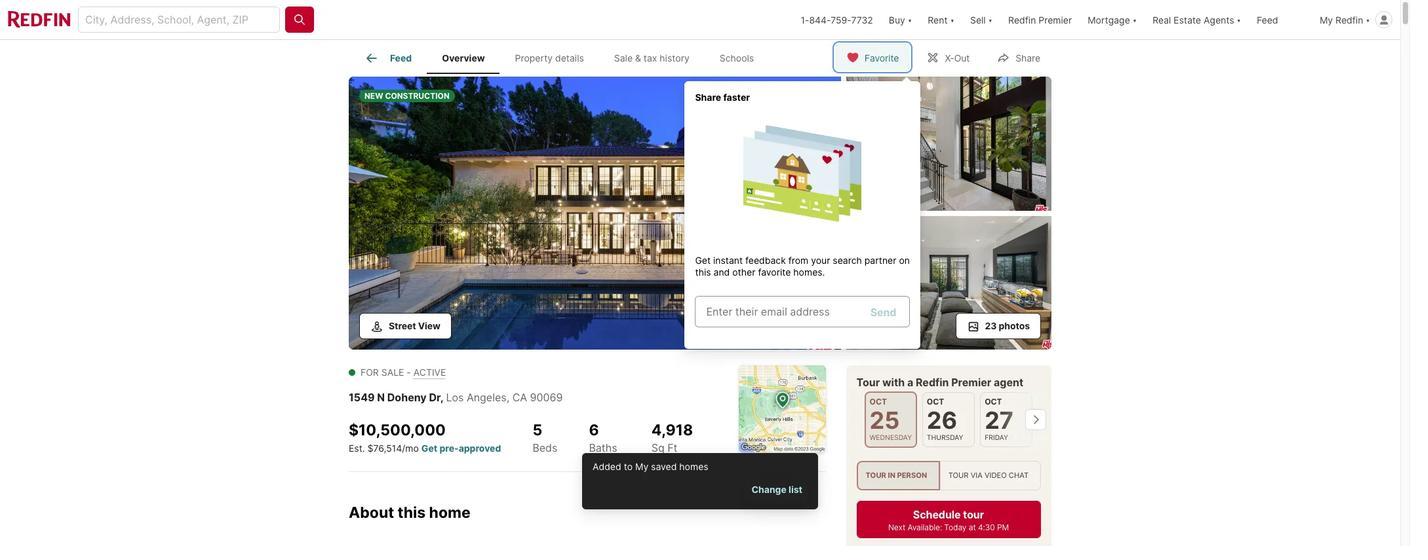 Task type: locate. For each thing, give the bounding box(es) containing it.
0 vertical spatial feed
[[1257, 14, 1279, 25]]

home
[[429, 504, 471, 522]]

0 vertical spatial my
[[1320, 14, 1333, 25]]

tab list
[[349, 40, 780, 74]]

schools tab
[[705, 43, 769, 74]]

2 oct from the left
[[927, 397, 945, 407]]

▾ for buy ▾
[[908, 14, 912, 25]]

your
[[811, 255, 830, 266]]

1549
[[349, 391, 375, 405]]

2 ▾ from the left
[[950, 14, 955, 25]]

schedule tour next available: today at 4:30 pm
[[889, 509, 1009, 533]]

0 horizontal spatial this
[[398, 504, 426, 522]]

oct for 25
[[870, 397, 887, 407]]

0 horizontal spatial share
[[695, 91, 721, 103]]

1 horizontal spatial oct
[[927, 397, 945, 407]]

oct 25 wednesday
[[870, 397, 912, 443]]

oct down tour with a redfin premier agent
[[927, 397, 945, 407]]

1 horizontal spatial my
[[1320, 14, 1333, 25]]

1-844-759-7732 link
[[801, 14, 873, 25]]

0 vertical spatial share
[[1016, 52, 1041, 63]]

my right feed button
[[1320, 14, 1333, 25]]

3 ▾ from the left
[[989, 14, 993, 25]]

out
[[955, 52, 970, 63]]

oct down with
[[870, 397, 887, 407]]

tour via video chat
[[949, 472, 1029, 481]]

,
[[440, 391, 444, 405], [507, 391, 510, 405]]

change
[[752, 485, 787, 496]]

0 horizontal spatial get
[[421, 443, 438, 454]]

, left ca
[[507, 391, 510, 405]]

list box
[[857, 462, 1041, 491]]

1 ▾ from the left
[[908, 14, 912, 25]]

1 horizontal spatial share
[[1016, 52, 1041, 63]]

1 horizontal spatial feed
[[1257, 14, 1279, 25]]

with
[[883, 376, 905, 389]]

feed up new construction
[[390, 53, 412, 64]]

▾ for mortgage ▾
[[1133, 14, 1137, 25]]

7732
[[851, 14, 873, 25]]

, left los at the bottom left
[[440, 391, 444, 405]]

27
[[985, 407, 1014, 435]]

feed button
[[1249, 0, 1312, 39]]

approved
[[459, 443, 501, 454]]

Enter their email address text field
[[706, 304, 861, 320]]

baths link
[[589, 442, 617, 455]]

history
[[660, 53, 690, 64]]

pm
[[998, 523, 1009, 533]]

tour left with
[[857, 376, 880, 389]]

real estate agents ▾ button
[[1145, 0, 1249, 39]]

rent ▾ button
[[920, 0, 963, 39]]

feed right the agents
[[1257, 14, 1279, 25]]

tab list containing feed
[[349, 40, 780, 74]]

1 vertical spatial premier
[[952, 376, 992, 389]]

feed inside button
[[1257, 14, 1279, 25]]

get inside $10,500,000 est. $76,514 /mo get pre-approved
[[421, 443, 438, 454]]

tour left in
[[866, 472, 887, 481]]

▾
[[908, 14, 912, 25], [950, 14, 955, 25], [989, 14, 993, 25], [1133, 14, 1137, 25], [1237, 14, 1241, 25], [1366, 14, 1370, 25]]

share left 'faster'
[[695, 91, 721, 103]]

2 horizontal spatial redfin
[[1336, 14, 1364, 25]]

list
[[789, 485, 803, 496]]

sell
[[970, 14, 986, 25]]

premier left agent
[[952, 376, 992, 389]]

mortgage
[[1088, 14, 1130, 25]]

agent
[[994, 376, 1024, 389]]

about this home
[[349, 504, 471, 522]]

1 horizontal spatial ,
[[507, 391, 510, 405]]

share button
[[986, 44, 1052, 70]]

premier up share button at the top right of the page
[[1039, 14, 1072, 25]]

1549 n doheny dr, los angeles, ca 90069 image
[[349, 77, 841, 350], [847, 77, 1052, 211], [847, 216, 1052, 350]]

/mo
[[402, 443, 419, 454]]

None button
[[865, 392, 918, 449], [923, 393, 975, 448], [981, 393, 1033, 448], [865, 392, 918, 449], [923, 393, 975, 448], [981, 393, 1033, 448]]

overview
[[442, 53, 485, 64]]

this
[[695, 267, 711, 278], [398, 504, 426, 522]]

agents
[[1204, 14, 1235, 25]]

1 vertical spatial my
[[635, 461, 649, 472]]

buy ▾ button
[[889, 0, 912, 39]]

1 oct from the left
[[870, 397, 887, 407]]

▾ for sell ▾
[[989, 14, 993, 25]]

share
[[1016, 52, 1041, 63], [695, 91, 721, 103]]

3 oct from the left
[[985, 397, 1003, 407]]

my inside alert
[[635, 461, 649, 472]]

beds
[[533, 442, 558, 455]]

this left and
[[695, 267, 711, 278]]

share inside share button
[[1016, 52, 1041, 63]]

get right /mo
[[421, 443, 438, 454]]

tour left via
[[949, 472, 969, 481]]

get
[[695, 255, 711, 266], [421, 443, 438, 454]]

0 horizontal spatial my
[[635, 461, 649, 472]]

street
[[389, 321, 416, 332]]

oct inside oct 27 friday
[[985, 397, 1003, 407]]

oct down agent
[[985, 397, 1003, 407]]

0 horizontal spatial ,
[[440, 391, 444, 405]]

1 vertical spatial share
[[695, 91, 721, 103]]

2 horizontal spatial oct
[[985, 397, 1003, 407]]

favorite button
[[835, 44, 910, 70]]

doheny
[[387, 391, 427, 405]]

5 beds
[[533, 422, 558, 455]]

at
[[969, 523, 976, 533]]

0 vertical spatial get
[[695, 255, 711, 266]]

from
[[789, 255, 809, 266]]

buy ▾
[[889, 14, 912, 25]]

ft
[[668, 442, 678, 455]]

sell ▾ button
[[970, 0, 993, 39]]

get pre-approved link
[[421, 443, 501, 454]]

oct for 26
[[927, 397, 945, 407]]

&
[[635, 53, 641, 64]]

get left instant
[[695, 255, 711, 266]]

and
[[714, 267, 730, 278]]

video
[[985, 472, 1007, 481]]

oct inside 'oct 25 wednesday'
[[870, 397, 887, 407]]

share down redfin premier in the right top of the page
[[1016, 52, 1041, 63]]

1 horizontal spatial premier
[[1039, 14, 1072, 25]]

oct inside oct 26 thursday
[[927, 397, 945, 407]]

change list
[[752, 485, 803, 496]]

x-out button
[[916, 44, 981, 70]]

sell ▾ button
[[963, 0, 1001, 39]]

buy
[[889, 14, 905, 25]]

sell ▾
[[970, 14, 993, 25]]

0 vertical spatial this
[[695, 267, 711, 278]]

this inside get instant feedback from your search partner on this and other favorite homes.
[[695, 267, 711, 278]]

City, Address, School, Agent, ZIP search field
[[78, 7, 280, 33]]

search
[[833, 255, 862, 266]]

1-844-759-7732
[[801, 14, 873, 25]]

faster
[[724, 91, 750, 103]]

4 ▾ from the left
[[1133, 14, 1137, 25]]

thursday
[[927, 434, 964, 443]]

0 horizontal spatial oct
[[870, 397, 887, 407]]

to
[[624, 461, 633, 472]]

1 horizontal spatial this
[[695, 267, 711, 278]]

this left home at the bottom of page
[[398, 504, 426, 522]]

my right to
[[635, 461, 649, 472]]

759-
[[831, 14, 851, 25]]

instant
[[713, 255, 743, 266]]

active
[[414, 367, 446, 378]]

0 horizontal spatial feed
[[390, 53, 412, 64]]

4:30
[[979, 523, 995, 533]]

sale
[[381, 367, 404, 378]]

$10,500,000
[[349, 422, 446, 440]]

0 horizontal spatial premier
[[952, 376, 992, 389]]

my
[[1320, 14, 1333, 25], [635, 461, 649, 472]]

1 vertical spatial get
[[421, 443, 438, 454]]

alert
[[582, 453, 818, 510]]

1 horizontal spatial redfin
[[1009, 14, 1036, 25]]

6 baths
[[589, 422, 617, 455]]

sale & tax history
[[614, 53, 690, 64]]

0 vertical spatial premier
[[1039, 14, 1072, 25]]

list box containing tour in person
[[857, 462, 1041, 491]]

1 horizontal spatial get
[[695, 255, 711, 266]]

new construction link
[[349, 77, 841, 353]]



Task type: describe. For each thing, give the bounding box(es) containing it.
tour for tour via video chat
[[949, 472, 969, 481]]

6
[[589, 422, 599, 440]]

1549 n doheny dr , los angeles , ca 90069
[[349, 391, 563, 405]]

mortgage ▾ button
[[1080, 0, 1145, 39]]

pre-
[[440, 443, 459, 454]]

new construction
[[365, 91, 450, 101]]

other
[[733, 267, 756, 278]]

redfin inside button
[[1009, 14, 1036, 25]]

property
[[515, 53, 553, 64]]

saved
[[651, 461, 677, 472]]

redfin premier
[[1009, 14, 1072, 25]]

23
[[985, 321, 997, 332]]

23 photos button
[[956, 313, 1041, 340]]

1 vertical spatial feed
[[390, 53, 412, 64]]

share for share faster
[[695, 91, 721, 103]]

5 ▾ from the left
[[1237, 14, 1241, 25]]

mortgage ▾
[[1088, 14, 1137, 25]]

dr
[[429, 391, 440, 405]]

active link
[[414, 367, 446, 378]]

los
[[446, 391, 464, 405]]

▾ for rent ▾
[[950, 14, 955, 25]]

angeles
[[467, 391, 507, 405]]

feed link
[[364, 50, 412, 66]]

share faster
[[695, 91, 750, 103]]

for sale - active
[[361, 367, 446, 378]]

share for share
[[1016, 52, 1041, 63]]

2 , from the left
[[507, 391, 510, 405]]

real estate agents ▾
[[1153, 14, 1241, 25]]

tax
[[644, 53, 657, 64]]

$10,500,000 est. $76,514 /mo get pre-approved
[[349, 422, 501, 454]]

schools
[[720, 53, 754, 64]]

premier inside button
[[1039, 14, 1072, 25]]

property details
[[515, 53, 584, 64]]

90069
[[530, 391, 563, 405]]

1 vertical spatial this
[[398, 504, 426, 522]]

next image
[[1026, 410, 1047, 431]]

sq
[[652, 442, 665, 455]]

sale & tax history tab
[[599, 43, 705, 74]]

friday
[[985, 434, 1009, 443]]

oct 27 friday
[[985, 397, 1014, 443]]

today
[[945, 523, 967, 533]]

tour
[[964, 509, 985, 522]]

get instant feedback from your search partner on this and other favorite homes.
[[695, 255, 910, 278]]

change list button
[[747, 478, 808, 502]]

added to my saved homes
[[593, 461, 709, 472]]

buy ▾ button
[[881, 0, 920, 39]]

ca
[[513, 391, 527, 405]]

new
[[365, 91, 383, 101]]

chat
[[1009, 472, 1029, 481]]

est.
[[349, 443, 365, 454]]

submit search image
[[293, 13, 306, 26]]

my redfin ▾
[[1320, 14, 1370, 25]]

rent ▾
[[928, 14, 955, 25]]

tour in person
[[866, 472, 928, 481]]

construction
[[385, 91, 450, 101]]

26
[[927, 407, 958, 435]]

homes
[[680, 461, 709, 472]]

send
[[871, 306, 897, 319]]

on
[[899, 255, 910, 266]]

homes.
[[794, 267, 825, 278]]

alert containing added to my saved homes
[[582, 453, 818, 510]]

oct for 27
[[985, 397, 1003, 407]]

person
[[898, 472, 928, 481]]

x-out
[[945, 52, 970, 63]]

wednesday
[[870, 434, 912, 443]]

view
[[418, 321, 440, 332]]

4,918
[[652, 422, 693, 440]]

street view button
[[359, 313, 452, 340]]

about
[[349, 504, 394, 522]]

rent ▾ button
[[928, 0, 955, 39]]

street view
[[389, 321, 440, 332]]

6 ▾ from the left
[[1366, 14, 1370, 25]]

tour for tour with a redfin premier agent
[[857, 376, 880, 389]]

0 horizontal spatial redfin
[[916, 376, 950, 389]]

23 photos
[[985, 321, 1030, 332]]

real
[[1153, 14, 1171, 25]]

get inside get instant feedback from your search partner on this and other favorite homes.
[[695, 255, 711, 266]]

send button
[[865, 299, 903, 325]]

overview tab
[[427, 43, 500, 74]]

property details tab
[[500, 43, 599, 74]]

1-
[[801, 14, 809, 25]]

via
[[971, 472, 983, 481]]

available:
[[908, 523, 943, 533]]

estate
[[1174, 14, 1201, 25]]

next
[[889, 523, 906, 533]]

1 , from the left
[[440, 391, 444, 405]]

tour for tour in person
[[866, 472, 887, 481]]

4,918 sq ft
[[652, 422, 693, 455]]

baths
[[589, 442, 617, 455]]

map entry image
[[739, 366, 826, 453]]



Task type: vqa. For each thing, say whether or not it's contained in the screenshot.
$10,500,000 at the left of the page
yes



